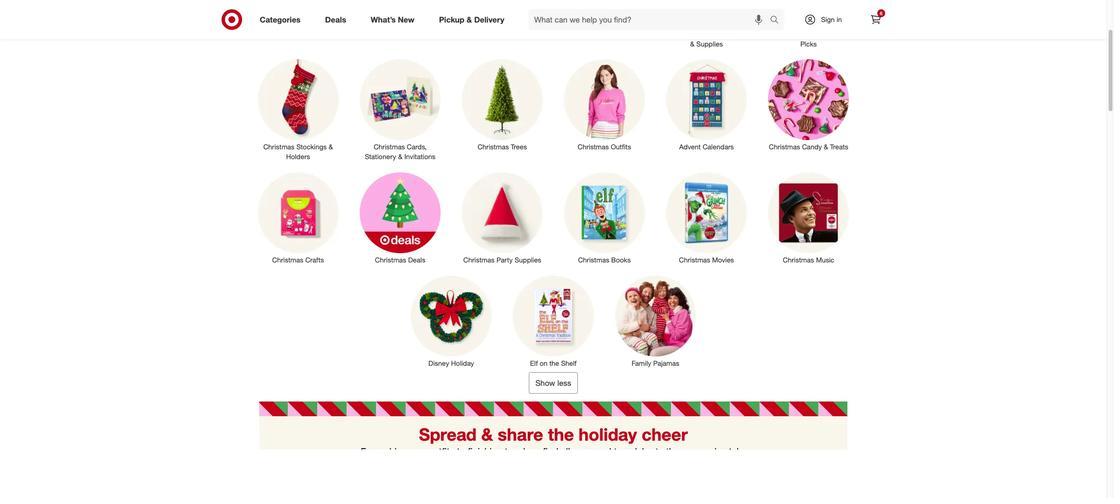 Task type: locate. For each thing, give the bounding box(es) containing it.
christmas music
[[783, 256, 835, 264]]

pickup
[[439, 15, 465, 24]]

elf
[[530, 359, 538, 368]]

what's new link
[[362, 9, 427, 30]]

all
[[561, 446, 570, 458]]

advent
[[679, 143, 701, 151]]

in right sign
[[837, 15, 842, 24]]

christmas ornaments link
[[455, 0, 550, 39]]

the down cheer
[[666, 446, 680, 458]]

to
[[457, 446, 465, 458], [614, 446, 622, 458]]

6 link
[[865, 9, 887, 30]]

& inside christmas stockings & holders
[[329, 143, 333, 151]]

movies
[[712, 256, 734, 264]]

elf on the shelf link
[[506, 274, 601, 369]]

paper
[[730, 30, 748, 38]]

from
[[361, 446, 382, 458]]

supplies inside christmas wrapping paper & supplies
[[697, 39, 723, 48]]

christmas lights link
[[557, 0, 652, 39]]

1 horizontal spatial to
[[614, 446, 622, 458]]

1 horizontal spatial deals
[[408, 256, 426, 264]]

christmas lights
[[579, 30, 631, 38]]

what's
[[371, 15, 396, 24]]

christmas
[[469, 30, 500, 38], [579, 30, 610, 38], [665, 30, 697, 38], [814, 30, 845, 38], [263, 143, 295, 151], [374, 143, 405, 151], [478, 143, 509, 151], [578, 143, 609, 151], [769, 143, 800, 151], [272, 256, 304, 264], [375, 256, 406, 264], [463, 256, 495, 264], [578, 256, 609, 264], [679, 256, 710, 264], [783, 256, 814, 264]]

holiday
[[579, 424, 637, 445]]

0 vertical spatial in
[[837, 15, 842, 24]]

1 horizontal spatial in
[[837, 15, 842, 24]]

0 vertical spatial deals
[[325, 15, 346, 24]]

sign
[[821, 15, 835, 24]]

less
[[558, 378, 571, 388]]

supplies down wrapping in the top right of the page
[[697, 39, 723, 48]]

christmas outfits
[[578, 143, 631, 151]]

pickup & delivery link
[[431, 9, 517, 30]]

& left invitations
[[398, 153, 403, 161]]

christmas inside "christmas cards, stationery & invitations"
[[374, 143, 405, 151]]

& up the finishing
[[481, 424, 493, 445]]

christmas crafts
[[272, 256, 324, 264]]

trees
[[511, 143, 527, 151]]

christmas for christmas lights
[[579, 30, 610, 38]]

What can we help you find? suggestions appear below search field
[[529, 9, 773, 30]]

share
[[498, 424, 543, 445]]

christmas deals link
[[353, 171, 447, 265]]

0 vertical spatial the
[[550, 359, 559, 368]]

calendars
[[703, 143, 734, 151]]

in inside 'sign in' link
[[837, 15, 842, 24]]

christmas for christmas movies
[[679, 256, 710, 264]]

christmas for christmas trees
[[478, 143, 509, 151]]

holiday
[[451, 359, 474, 368]]

shelf
[[561, 359, 577, 368]]

style.
[[725, 446, 746, 458]]

invitations
[[404, 153, 436, 161]]

1 vertical spatial in
[[715, 446, 722, 458]]

disney holiday link
[[404, 274, 499, 369]]

& right pickup at the top left
[[467, 15, 472, 24]]

books
[[611, 256, 631, 264]]

spread
[[419, 424, 477, 445]]

christmas candy & treats link
[[762, 57, 856, 152]]

& right stockings
[[329, 143, 333, 151]]

christmas for christmas deals
[[375, 256, 406, 264]]

0 horizontal spatial to
[[457, 446, 465, 458]]

spread & share the holiday cheer from shimmery outfits to finishing touches, find all you need to celebrate the season in style.
[[361, 424, 746, 458]]

0 horizontal spatial in
[[715, 446, 722, 458]]

christmas for christmas party supplies
[[463, 256, 495, 264]]

christmas candy & treats
[[769, 143, 849, 151]]

advent calendars link
[[660, 57, 754, 152]]

pickup & delivery
[[439, 15, 505, 24]]

1 vertical spatial supplies
[[515, 256, 541, 264]]

holders
[[286, 153, 310, 161]]

you
[[573, 446, 588, 458]]

outfits
[[611, 143, 631, 151]]

1 vertical spatial the
[[548, 424, 574, 445]]

the up all
[[548, 424, 574, 445]]

christmas party supplies link
[[455, 171, 550, 265]]

christmas trees
[[478, 143, 527, 151]]

0 horizontal spatial deals
[[325, 15, 346, 24]]

top trending christmas picks link
[[762, 0, 856, 49]]

search
[[766, 15, 789, 25]]

show
[[536, 378, 555, 388]]

sign in
[[821, 15, 842, 24]]

christmas wrapping paper & supplies link
[[660, 0, 754, 49]]

to right the outfits at the bottom
[[457, 446, 465, 458]]

christmas ornaments
[[469, 30, 536, 38]]

2 vertical spatial the
[[666, 446, 680, 458]]

cheer
[[642, 424, 688, 445]]

on
[[540, 359, 548, 368]]

christmas for christmas books
[[578, 256, 609, 264]]

elf on the shelf
[[530, 359, 577, 368]]

& down the what can we help you find? suggestions appear below search field
[[690, 39, 695, 48]]

1 horizontal spatial supplies
[[697, 39, 723, 48]]

touches,
[[505, 446, 540, 458]]

christmas inside christmas wrapping paper & supplies
[[665, 30, 697, 38]]

christmas crafts link
[[251, 171, 345, 265]]

christmas inside 'link'
[[272, 256, 304, 264]]

& left treats
[[824, 143, 828, 151]]

christmas party supplies
[[463, 256, 541, 264]]

the right on
[[550, 359, 559, 368]]

in
[[837, 15, 842, 24], [715, 446, 722, 458]]

supplies
[[697, 39, 723, 48], [515, 256, 541, 264]]

0 vertical spatial supplies
[[697, 39, 723, 48]]

in left style.
[[715, 446, 722, 458]]

christmas inside christmas stockings & holders
[[263, 143, 295, 151]]

top
[[773, 30, 784, 38]]

supplies right party
[[515, 256, 541, 264]]

in inside 'spread & share the holiday cheer from shimmery outfits to finishing touches, find all you need to celebrate the season in style.'
[[715, 446, 722, 458]]

christmas for christmas candy & treats
[[769, 143, 800, 151]]

&
[[467, 15, 472, 24], [690, 39, 695, 48], [329, 143, 333, 151], [824, 143, 828, 151], [398, 153, 403, 161], [481, 424, 493, 445]]

christmas trees link
[[455, 57, 550, 152]]

delivery
[[474, 15, 505, 24]]

& inside christmas wrapping paper & supplies
[[690, 39, 695, 48]]

disney
[[429, 359, 449, 368]]

to right need
[[614, 446, 622, 458]]

candy
[[802, 143, 822, 151]]

categories
[[260, 15, 301, 24]]

advent calendars
[[679, 143, 734, 151]]

the inside elf on the shelf link
[[550, 359, 559, 368]]

1 to from the left
[[457, 446, 465, 458]]

christmas books link
[[557, 171, 652, 265]]

& inside "christmas cards, stationery & invitations"
[[398, 153, 403, 161]]

0 horizontal spatial supplies
[[515, 256, 541, 264]]

the
[[550, 359, 559, 368], [548, 424, 574, 445], [666, 446, 680, 458]]



Task type: describe. For each thing, give the bounding box(es) containing it.
categories link
[[252, 9, 313, 30]]

show less
[[536, 378, 571, 388]]

stationery
[[365, 153, 396, 161]]

family pajamas
[[632, 359, 680, 368]]

season
[[682, 446, 712, 458]]

treats
[[830, 143, 849, 151]]

crafts
[[305, 256, 324, 264]]

christmas wrapping paper & supplies
[[665, 30, 748, 48]]

cards,
[[407, 143, 427, 151]]

christmas movies link
[[660, 171, 754, 265]]

top trending christmas picks
[[773, 30, 845, 48]]

search button
[[766, 9, 789, 32]]

ornaments
[[502, 30, 536, 38]]

party
[[497, 256, 513, 264]]

6
[[880, 10, 883, 16]]

christmas stockings & holders link
[[251, 57, 345, 162]]

christmas for christmas wrapping paper & supplies
[[665, 30, 697, 38]]

shimmery
[[385, 446, 426, 458]]

christmas for christmas stockings & holders
[[263, 143, 295, 151]]

christmas cards, stationery & invitations
[[365, 143, 436, 161]]

disney holiday
[[429, 359, 474, 368]]

christmas for christmas ornaments
[[469, 30, 500, 38]]

need
[[590, 446, 612, 458]]

christmas for christmas outfits
[[578, 143, 609, 151]]

wrapping
[[699, 30, 728, 38]]

stockings
[[296, 143, 327, 151]]

2 to from the left
[[614, 446, 622, 458]]

lights
[[612, 30, 631, 38]]

christmas books
[[578, 256, 631, 264]]

1 vertical spatial deals
[[408, 256, 426, 264]]

new
[[398, 15, 415, 24]]

show less button
[[529, 372, 578, 394]]

sign in link
[[796, 9, 857, 30]]

picks
[[801, 39, 817, 48]]

deals link
[[317, 9, 359, 30]]

christmas cards, stationery & invitations link
[[353, 57, 447, 162]]

christmas inside top trending christmas picks
[[814, 30, 845, 38]]

music
[[816, 256, 835, 264]]

christmas for christmas cards, stationery & invitations
[[374, 143, 405, 151]]

christmas deals
[[375, 256, 426, 264]]

christmas for christmas music
[[783, 256, 814, 264]]

christmas outfits link
[[557, 57, 652, 152]]

& inside 'spread & share the holiday cheer from shimmery outfits to finishing touches, find all you need to celebrate the season in style.'
[[481, 424, 493, 445]]

trending
[[786, 30, 812, 38]]

family pajamas link
[[609, 274, 703, 369]]

pajamas
[[653, 359, 680, 368]]

what's new
[[371, 15, 415, 24]]

christmas stockings & holders
[[263, 143, 333, 161]]

finishing
[[468, 446, 502, 458]]

find
[[543, 446, 559, 458]]

christmas for christmas crafts
[[272, 256, 304, 264]]

celebrate
[[625, 446, 664, 458]]

family
[[632, 359, 651, 368]]

christmas music link
[[762, 171, 856, 265]]

outfits
[[429, 446, 454, 458]]

christmas movies
[[679, 256, 734, 264]]



Task type: vqa. For each thing, say whether or not it's contained in the screenshot.
BY to the left
no



